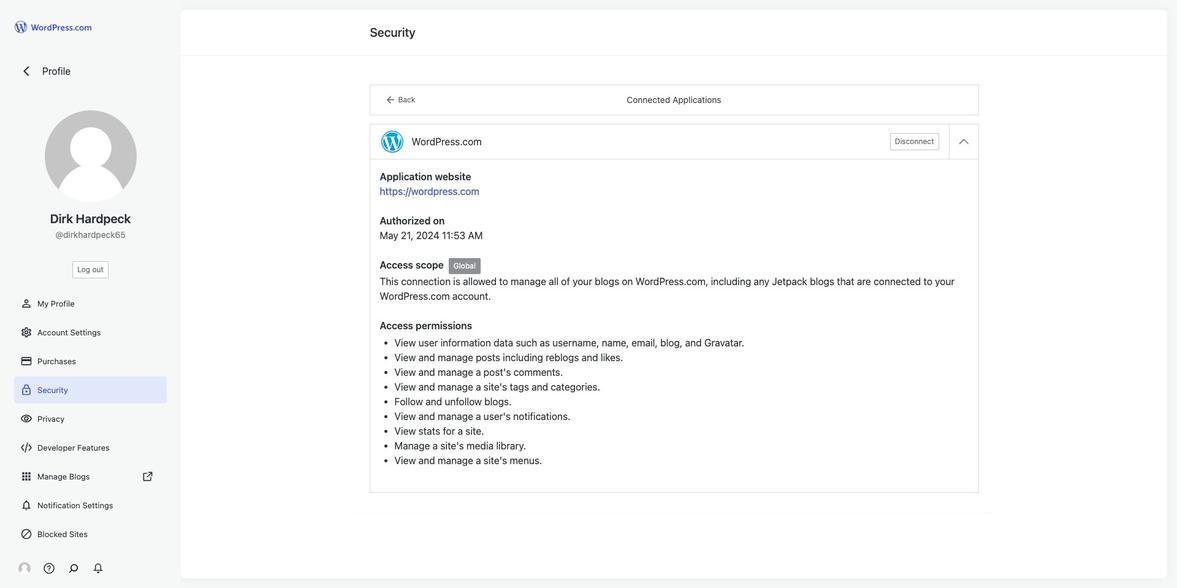 Task type: locate. For each thing, give the bounding box(es) containing it.
notifications image
[[20, 499, 32, 511]]

1 vertical spatial dirk hardpeck image
[[18, 562, 31, 575]]

block image
[[20, 528, 32, 540]]

1 horizontal spatial dirk hardpeck image
[[44, 110, 136, 202]]

person image
[[20, 297, 32, 310]]

0 horizontal spatial dirk hardpeck image
[[18, 562, 31, 575]]

dirk hardpeck image
[[44, 110, 136, 202], [18, 562, 31, 575]]

plugin icon image
[[380, 129, 404, 154]]

main content
[[355, 10, 993, 513]]



Task type: vqa. For each thing, say whether or not it's contained in the screenshot.
'Highest hourly views 0' image
no



Task type: describe. For each thing, give the bounding box(es) containing it.
apps image
[[20, 470, 32, 483]]

credit_card image
[[20, 355, 32, 367]]

lock image
[[20, 384, 32, 396]]

0 vertical spatial dirk hardpeck image
[[44, 110, 136, 202]]

settings image
[[20, 326, 32, 338]]

visibility image
[[20, 413, 32, 425]]



